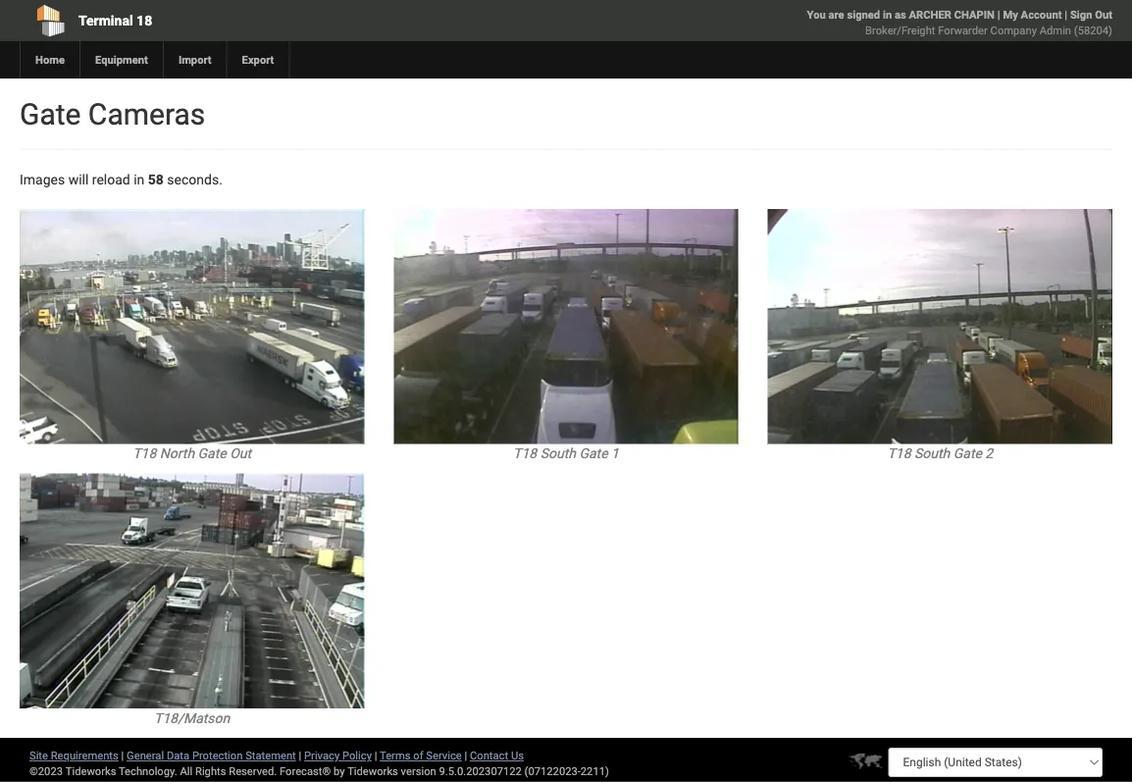 Task type: vqa. For each thing, say whether or not it's contained in the screenshot.
most at the left bottom
no



Task type: locate. For each thing, give the bounding box(es) containing it.
out up the (58204)
[[1095, 8, 1113, 21]]

2
[[986, 446, 993, 462]]

us
[[511, 749, 524, 762]]

forecast®
[[280, 765, 331, 778]]

south
[[540, 446, 576, 462], [915, 446, 950, 462]]

| up 'tideworks'
[[375, 749, 377, 762]]

0 vertical spatial in
[[883, 8, 892, 21]]

0 horizontal spatial out
[[230, 446, 251, 462]]

archer
[[909, 8, 952, 21]]

terminal 18 link
[[20, 0, 458, 41]]

in left 58
[[134, 171, 145, 187]]

t18 south gate 1
[[513, 446, 619, 462]]

south left 1
[[540, 446, 576, 462]]

privacy policy link
[[304, 749, 372, 762]]

t18 for t18 south gate 1
[[513, 446, 537, 462]]

home
[[35, 53, 65, 66]]

gate cameras
[[20, 97, 205, 132]]

gate for t18 south gate 2
[[954, 446, 982, 462]]

equipment link
[[79, 41, 163, 79]]

3 t18 from the left
[[888, 446, 911, 462]]

1 horizontal spatial south
[[915, 446, 950, 462]]

t18/matson
[[154, 710, 230, 726]]

out
[[1095, 8, 1113, 21], [230, 446, 251, 462]]

t18 south gate 2
[[888, 446, 993, 462]]

reload
[[92, 171, 130, 187]]

technology.
[[119, 765, 177, 778]]

you are signed in as archer chapin | my account | sign out broker/freight forwarder company admin (58204)
[[807, 8, 1113, 37]]

2 horizontal spatial t18
[[888, 446, 911, 462]]

admin
[[1040, 24, 1072, 37]]

all
[[180, 765, 193, 778]]

policy
[[342, 749, 372, 762]]

you
[[807, 8, 826, 21]]

import link
[[163, 41, 226, 79]]

in inside you are signed in as archer chapin | my account | sign out broker/freight forwarder company admin (58204)
[[883, 8, 892, 21]]

gate down home
[[20, 97, 81, 132]]

gate left the '2'
[[954, 446, 982, 462]]

by
[[334, 765, 345, 778]]

of
[[413, 749, 424, 762]]

broker/freight
[[866, 24, 936, 37]]

t18 north gate out
[[133, 446, 251, 462]]

my
[[1003, 8, 1019, 21]]

terms of service link
[[380, 749, 462, 762]]

in for reload
[[134, 171, 145, 187]]

1 vertical spatial out
[[230, 446, 251, 462]]

t18 left 1
[[513, 446, 537, 462]]

| left sign
[[1065, 8, 1068, 21]]

1 t18 from the left
[[133, 446, 156, 462]]

1 horizontal spatial in
[[883, 8, 892, 21]]

export link
[[226, 41, 289, 79]]

north
[[160, 446, 194, 462]]

0 horizontal spatial t18
[[133, 446, 156, 462]]

terminal
[[79, 12, 133, 28]]

in
[[883, 8, 892, 21], [134, 171, 145, 187]]

privacy
[[304, 749, 340, 762]]

gate right north
[[198, 446, 226, 462]]

0 horizontal spatial in
[[134, 171, 145, 187]]

1 horizontal spatial out
[[1095, 8, 1113, 21]]

south left the '2'
[[915, 446, 950, 462]]

1 horizontal spatial t18
[[513, 446, 537, 462]]

export
[[242, 53, 274, 66]]

south for t18 south gate 1
[[540, 446, 576, 462]]

|
[[998, 8, 1001, 21], [1065, 8, 1068, 21], [121, 749, 124, 762], [299, 749, 302, 762], [375, 749, 377, 762], [465, 749, 467, 762]]

t18 south gate 1 image
[[394, 209, 739, 444]]

t18/matson image
[[20, 474, 364, 709]]

2 south from the left
[[915, 446, 950, 462]]

in for signed
[[883, 8, 892, 21]]

(07122023-
[[525, 765, 581, 778]]

1 vertical spatial in
[[134, 171, 145, 187]]

1
[[611, 446, 619, 462]]

signed
[[847, 8, 880, 21]]

t18 left north
[[133, 446, 156, 462]]

t18 left the '2'
[[888, 446, 911, 462]]

site
[[29, 749, 48, 762]]

in left the as
[[883, 8, 892, 21]]

gate
[[20, 97, 81, 132], [198, 446, 226, 462], [579, 446, 608, 462], [954, 446, 982, 462]]

1 south from the left
[[540, 446, 576, 462]]

chapin
[[955, 8, 995, 21]]

t18 for t18 north gate out
[[133, 446, 156, 462]]

2 t18 from the left
[[513, 446, 537, 462]]

sign
[[1071, 8, 1093, 21]]

out right north
[[230, 446, 251, 462]]

t18
[[133, 446, 156, 462], [513, 446, 537, 462], [888, 446, 911, 462]]

requirements
[[51, 749, 119, 762]]

seconds.
[[167, 171, 223, 187]]

0 horizontal spatial south
[[540, 446, 576, 462]]

0 vertical spatial out
[[1095, 8, 1113, 21]]

tideworks
[[348, 765, 398, 778]]

gate left 1
[[579, 446, 608, 462]]



Task type: describe. For each thing, give the bounding box(es) containing it.
reserved.
[[229, 765, 277, 778]]

as
[[895, 8, 907, 21]]

home link
[[20, 41, 79, 79]]

cameras
[[88, 97, 205, 132]]

rights
[[195, 765, 226, 778]]

terms
[[380, 749, 411, 762]]

company
[[991, 24, 1037, 37]]

sign out link
[[1071, 8, 1113, 21]]

my account link
[[1003, 8, 1062, 21]]

t18 for t18 south gate 2
[[888, 446, 911, 462]]

equipment
[[95, 53, 148, 66]]

service
[[426, 749, 462, 762]]

site requirements | general data protection statement | privacy policy | terms of service | contact us ©2023 tideworks technology. all rights reserved. forecast® by tideworks version 9.5.0.202307122 (07122023-2211)
[[29, 749, 609, 778]]

south for t18 south gate 2
[[915, 446, 950, 462]]

gate for t18 north gate out
[[198, 446, 226, 462]]

| left my
[[998, 8, 1001, 21]]

statement
[[246, 749, 296, 762]]

images
[[20, 171, 65, 187]]

t18 north gate out image
[[20, 209, 364, 444]]

58
[[148, 171, 164, 187]]

contact us link
[[470, 749, 524, 762]]

general data protection statement link
[[127, 749, 296, 762]]

| left general
[[121, 749, 124, 762]]

account
[[1021, 8, 1062, 21]]

terminal 18
[[79, 12, 152, 28]]

import
[[178, 53, 212, 66]]

gate for t18 south gate 1
[[579, 446, 608, 462]]

(58204)
[[1074, 24, 1113, 37]]

images will reload in 58 seconds.
[[20, 171, 223, 187]]

general
[[127, 749, 164, 762]]

18
[[137, 12, 152, 28]]

version
[[401, 765, 436, 778]]

| up 9.5.0.202307122
[[465, 749, 467, 762]]

| up forecast®
[[299, 749, 302, 762]]

protection
[[192, 749, 243, 762]]

will
[[68, 171, 89, 187]]

contact
[[470, 749, 509, 762]]

are
[[829, 8, 845, 21]]

data
[[167, 749, 190, 762]]

©2023 tideworks
[[29, 765, 116, 778]]

2211)
[[581, 765, 609, 778]]

out inside you are signed in as archer chapin | my account | sign out broker/freight forwarder company admin (58204)
[[1095, 8, 1113, 21]]

site requirements link
[[29, 749, 119, 762]]

9.5.0.202307122
[[439, 765, 522, 778]]

t18 south gate 2 image
[[768, 209, 1113, 444]]

forwarder
[[938, 24, 988, 37]]



